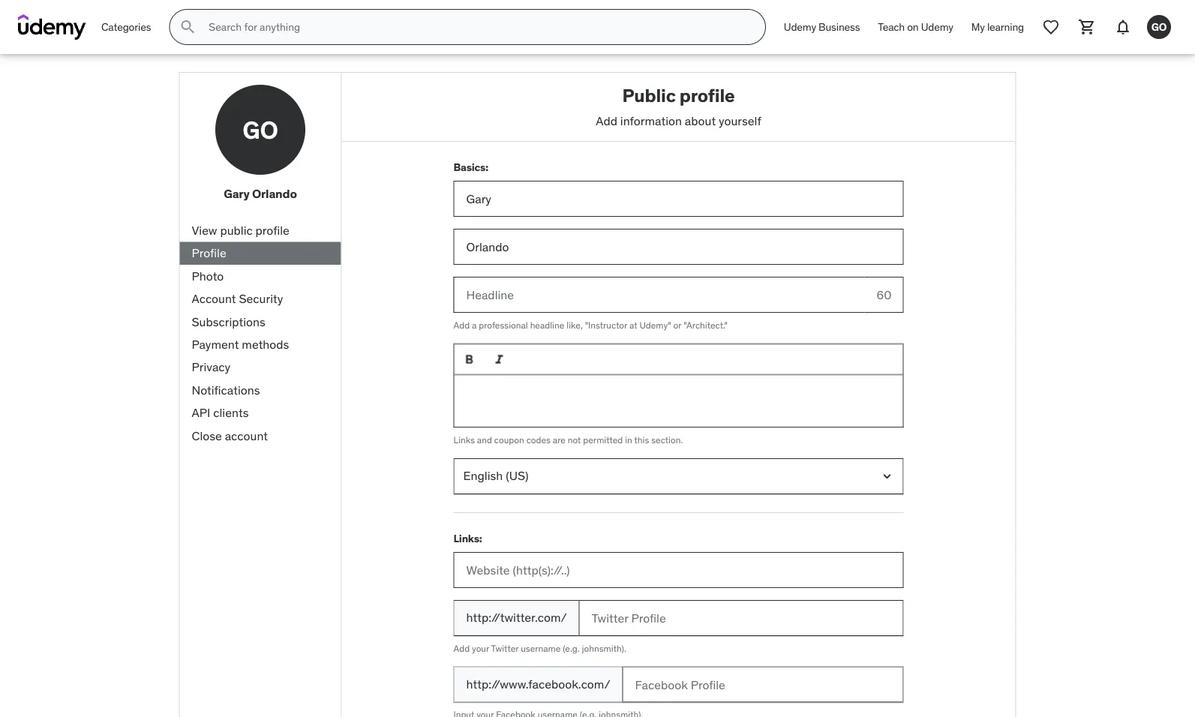Task type: locate. For each thing, give the bounding box(es) containing it.
udemy left business
[[784, 20, 817, 34]]

subscriptions
[[192, 314, 266, 329]]

add
[[596, 113, 618, 128], [454, 320, 470, 331], [454, 643, 470, 654]]

headline
[[530, 320, 565, 331]]

twitter
[[491, 643, 519, 654]]

learning
[[988, 20, 1025, 34]]

privacy link
[[180, 356, 341, 379]]

api clients link
[[180, 402, 341, 425]]

udemy image
[[18, 14, 86, 40]]

1 vertical spatial add
[[454, 320, 470, 331]]

photo
[[192, 268, 224, 284]]

close account link
[[180, 425, 341, 448]]

categories
[[101, 20, 151, 34]]

my learning link
[[963, 9, 1034, 45]]

profile link
[[180, 242, 341, 265]]

Facebook Profile text field
[[623, 667, 904, 703]]

privacy
[[192, 360, 231, 375]]

teach
[[879, 20, 905, 34]]

teach on udemy link
[[870, 9, 963, 45]]

add left a
[[454, 320, 470, 331]]

1 horizontal spatial udemy
[[922, 20, 954, 34]]

add left information
[[596, 113, 618, 128]]

italic image
[[492, 352, 507, 367]]

1 horizontal spatial go
[[1152, 20, 1168, 33]]

None text field
[[454, 375, 904, 428]]

account
[[225, 428, 268, 444]]

links and coupon codes are not permitted in this section.
[[454, 434, 683, 446]]

add left your
[[454, 643, 470, 654]]

1 vertical spatial go
[[243, 115, 278, 145]]

orlando
[[252, 186, 297, 202]]

notifications link
[[180, 379, 341, 402]]

profile up about
[[680, 84, 735, 107]]

0 vertical spatial add
[[596, 113, 618, 128]]

udemy business link
[[775, 9, 870, 45]]

wishlist image
[[1043, 18, 1061, 36]]

payment methods link
[[180, 333, 341, 356]]

view public profile link
[[180, 219, 341, 242]]

http://twitter.com/
[[467, 610, 567, 626]]

1 horizontal spatial profile
[[680, 84, 735, 107]]

public
[[623, 84, 676, 107]]

view
[[192, 223, 217, 238]]

0 horizontal spatial udemy
[[784, 20, 817, 34]]

public profile add information about yourself
[[596, 84, 762, 128]]

Headline text field
[[454, 277, 865, 313]]

profile up profile link
[[256, 223, 290, 238]]

and
[[477, 434, 492, 446]]

account security link
[[180, 288, 341, 311]]

0 vertical spatial go
[[1152, 20, 1168, 33]]

profile inside view public profile profile photo account security subscriptions payment methods privacy notifications api clients close account
[[256, 223, 290, 238]]

2 vertical spatial add
[[454, 643, 470, 654]]

in
[[626, 434, 633, 446]]

links:
[[454, 532, 482, 545]]

or
[[674, 320, 682, 331]]

public
[[220, 223, 253, 238]]

go up gary orlando
[[243, 115, 278, 145]]

on
[[908, 20, 919, 34]]

like,
[[567, 320, 583, 331]]

coupon
[[495, 434, 525, 446]]

Last Name text field
[[454, 229, 904, 265]]

profile
[[680, 84, 735, 107], [256, 223, 290, 238]]

add for headline
[[454, 320, 470, 331]]

links
[[454, 434, 475, 446]]

"instructor
[[585, 320, 628, 331]]

go right notifications "icon" at the right of the page
[[1152, 20, 1168, 33]]

udemy
[[784, 20, 817, 34], [922, 20, 954, 34]]

close
[[192, 428, 222, 444]]

60
[[877, 287, 892, 303]]

business
[[819, 20, 861, 34]]

your
[[472, 643, 489, 654]]

go
[[1152, 20, 1168, 33], [243, 115, 278, 145]]

notifications
[[192, 382, 260, 398]]

my learning
[[972, 20, 1025, 34]]

1 vertical spatial profile
[[256, 223, 290, 238]]

udemy right on
[[922, 20, 954, 34]]

0 vertical spatial profile
[[680, 84, 735, 107]]

0 horizontal spatial profile
[[256, 223, 290, 238]]

categories button
[[92, 9, 160, 45]]



Task type: describe. For each thing, give the bounding box(es) containing it.
shopping cart with 0 items image
[[1079, 18, 1097, 36]]

submit search image
[[179, 18, 197, 36]]

account
[[192, 291, 236, 307]]

basics:
[[454, 161, 489, 174]]

section.
[[652, 434, 683, 446]]

payment
[[192, 337, 239, 352]]

view public profile profile photo account security subscriptions payment methods privacy notifications api clients close account
[[192, 223, 290, 444]]

teach on udemy
[[879, 20, 954, 34]]

this
[[635, 434, 650, 446]]

professional
[[479, 320, 528, 331]]

clients
[[213, 405, 249, 421]]

add your twitter username (e.g. johnsmith).
[[454, 643, 627, 654]]

johnsmith).
[[582, 643, 627, 654]]

http://www.facebook.com/
[[467, 677, 611, 692]]

methods
[[242, 337, 289, 352]]

0 horizontal spatial go
[[243, 115, 278, 145]]

profile inside the public profile add information about yourself
[[680, 84, 735, 107]]

2 udemy from the left
[[922, 20, 954, 34]]

security
[[239, 291, 283, 307]]

permitted
[[584, 434, 623, 446]]

information
[[621, 113, 682, 128]]

Twitter Profile text field
[[579, 600, 904, 636]]

about
[[685, 113, 716, 128]]

udemy business
[[784, 20, 861, 34]]

subscriptions link
[[180, 311, 341, 333]]

my
[[972, 20, 986, 34]]

bold image
[[462, 352, 477, 367]]

yourself
[[719, 113, 762, 128]]

gary orlando
[[224, 186, 297, 202]]

Search for anything text field
[[206, 14, 748, 40]]

"architect."
[[684, 320, 728, 331]]

username
[[521, 643, 561, 654]]

Website (http(s)://..) url field
[[454, 552, 904, 588]]

api
[[192, 405, 211, 421]]

go link
[[1142, 9, 1178, 45]]

notifications image
[[1115, 18, 1133, 36]]

add for username
[[454, 643, 470, 654]]

(e.g.
[[563, 643, 580, 654]]

codes
[[527, 434, 551, 446]]

are
[[553, 434, 566, 446]]

1 udemy from the left
[[784, 20, 817, 34]]

First Name text field
[[454, 181, 904, 217]]

a
[[472, 320, 477, 331]]

add a professional headline like, "instructor at udemy" or "architect."
[[454, 320, 728, 331]]

add inside the public profile add information about yourself
[[596, 113, 618, 128]]

not
[[568, 434, 581, 446]]

photo link
[[180, 265, 341, 288]]

udemy"
[[640, 320, 672, 331]]

at
[[630, 320, 638, 331]]

profile
[[192, 246, 227, 261]]

gary
[[224, 186, 250, 202]]



Task type: vqa. For each thing, say whether or not it's contained in the screenshot.
Close Account link
yes



